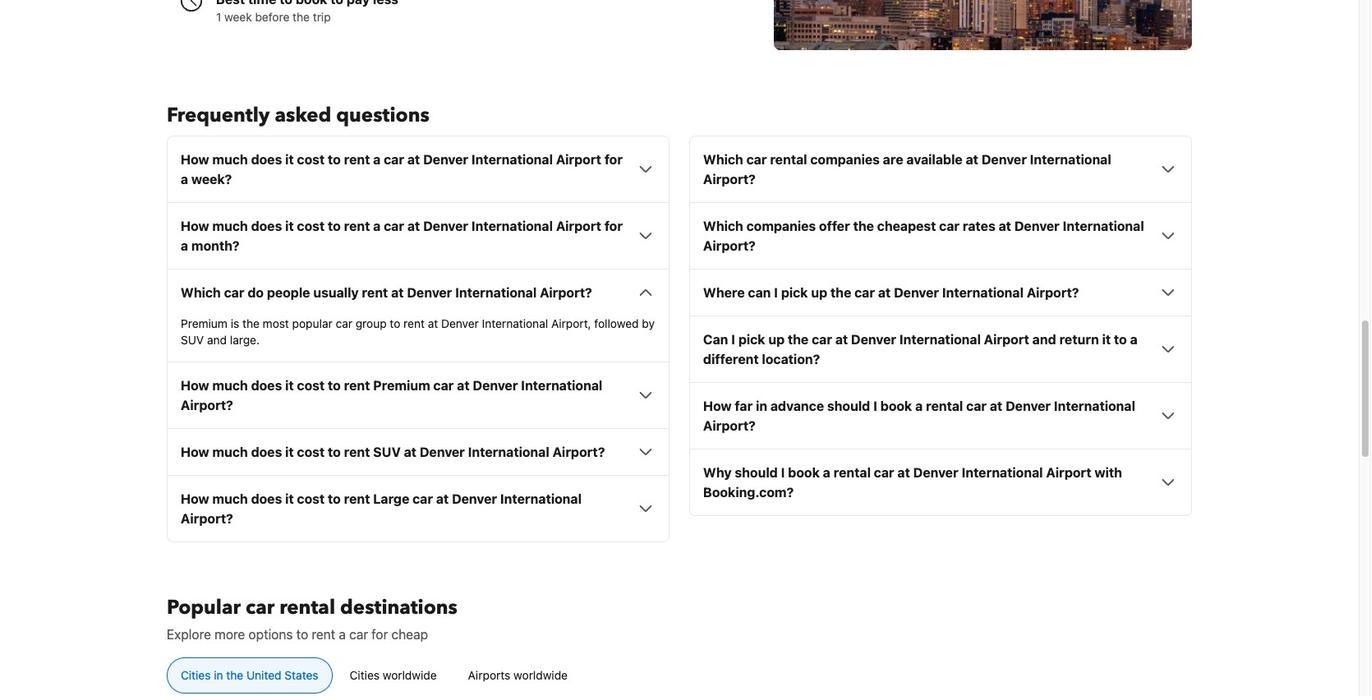 Task type: vqa. For each thing, say whether or not it's contained in the screenshot.
children
no



Task type: describe. For each thing, give the bounding box(es) containing it.
at inside where can i pick up the car at denver international airport? dropdown button
[[878, 285, 891, 300]]

cheap
[[392, 627, 428, 642]]

car inside how far in advance should i book a rental car at denver international airport?
[[967, 399, 987, 414]]

car inside how much does it cost to rent large car at denver international airport?
[[413, 492, 433, 506]]

airport? inside how much does it cost to rent large car at denver international airport?
[[181, 511, 233, 526]]

cheapest
[[878, 219, 936, 234]]

it for how much does it cost to rent suv at denver international airport?
[[285, 445, 294, 460]]

should inside how far in advance should i book a rental car at denver international airport?
[[828, 399, 871, 414]]

much for how much does it cost to rent suv at denver international airport?
[[212, 445, 248, 460]]

available
[[907, 152, 963, 167]]

airports
[[468, 668, 511, 682]]

by
[[642, 317, 655, 331]]

how for how much does it cost to rent a car at denver international airport for a month?
[[181, 219, 209, 234]]

for inside popular car rental destinations explore more options to rent a car for cheap
[[372, 627, 388, 642]]

up inside dropdown button
[[811, 285, 828, 300]]

to inside 'how much does it cost to rent a car at denver international airport for a week?'
[[328, 152, 341, 167]]

cost for how much does it cost to rent large car at denver international airport?
[[297, 492, 325, 506]]

which companies offer the cheapest car rates at denver international airport? button
[[703, 216, 1179, 256]]

airport inside why should i book a rental car at denver international airport with booking.com?
[[1047, 465, 1092, 480]]

international inside "which car do people usually rent at denver international airport?" dropdown button
[[455, 285, 537, 300]]

premium is the most popular car group to rent at denver international airport, followed by suv and large.
[[181, 317, 655, 347]]

trip
[[313, 10, 331, 24]]

to inside how much does it cost to rent large car at denver international airport?
[[328, 492, 341, 506]]

airports worldwide button
[[454, 658, 582, 694]]

why should i book a rental car at denver international airport with booking.com?
[[703, 465, 1123, 500]]

companies inside the which companies offer the cheapest car rates at denver international airport?
[[747, 219, 816, 234]]

denver inside how far in advance should i book a rental car at denver international airport?
[[1006, 399, 1051, 414]]

does for how much does it cost to rent suv at denver international airport?
[[251, 445, 282, 460]]

to inside can i pick up the car at denver international airport and return it to a different location?
[[1114, 332, 1127, 347]]

how much does it cost to rent suv at denver international airport? button
[[181, 442, 656, 462]]

rent inside how much does it cost to rent a car at denver international airport for a month?
[[344, 219, 370, 234]]

at inside how much does it cost to rent large car at denver international airport?
[[436, 492, 449, 506]]

the left trip
[[293, 10, 310, 24]]

how much does it cost to rent a car at denver international airport for a month? button
[[181, 216, 656, 256]]

at inside how much does it cost to rent a car at denver international airport for a month?
[[407, 219, 420, 234]]

which car rental companies are available at denver international airport?
[[703, 152, 1112, 187]]

denver inside the premium is the most popular car group to rent at denver international airport, followed by suv and large.
[[441, 317, 479, 331]]

book inside how far in advance should i book a rental car at denver international airport?
[[881, 399, 913, 414]]

large
[[373, 492, 410, 506]]

car inside why should i book a rental car at denver international airport with booking.com?
[[874, 465, 895, 480]]

in inside 'button'
[[214, 668, 223, 682]]

at inside the which companies offer the cheapest car rates at denver international airport?
[[999, 219, 1012, 234]]

to inside the premium is the most popular car group to rent at denver international airport, followed by suv and large.
[[390, 317, 401, 331]]

options
[[249, 627, 293, 642]]

up inside can i pick up the car at denver international airport and return it to a different location?
[[769, 332, 785, 347]]

group
[[356, 317, 387, 331]]

rates
[[963, 219, 996, 234]]

much for how much does it cost to rent a car at denver international airport for a month?
[[212, 219, 248, 234]]

month?
[[191, 239, 240, 253]]

how much does it cost to rent a car at denver international airport for a week? button
[[181, 150, 656, 189]]

airports worldwide
[[468, 668, 568, 682]]

a down questions
[[373, 152, 381, 167]]

it for how much does it cost to rent a car at denver international airport for a month?
[[285, 219, 294, 234]]

car inside which car rental companies are available at denver international airport?
[[747, 152, 767, 167]]

airport? inside the how much does it cost to rent premium car at denver international airport?
[[181, 398, 233, 413]]

airport inside can i pick up the car at denver international airport and return it to a different location?
[[984, 332, 1030, 347]]

most
[[263, 317, 289, 331]]

denver inside the how much does it cost to rent premium car at denver international airport?
[[473, 378, 518, 393]]

much for how much does it cost to rent a car at denver international airport for a week?
[[212, 152, 248, 167]]

where
[[703, 285, 745, 300]]

it for how much does it cost to rent large car at denver international airport?
[[285, 492, 294, 506]]

rental inside how far in advance should i book a rental car at denver international airport?
[[926, 399, 964, 414]]

in inside how far in advance should i book a rental car at denver international airport?
[[756, 399, 768, 414]]

rent inside popular car rental destinations explore more options to rent a car for cheap
[[312, 627, 336, 642]]

denver inside how much does it cost to rent a car at denver international airport for a month?
[[423, 219, 469, 234]]

cost for how much does it cost to rent suv at denver international airport?
[[297, 445, 325, 460]]

are
[[883, 152, 904, 167]]

cost for how much does it cost to rent a car at denver international airport for a month?
[[297, 219, 325, 234]]

the inside can i pick up the car at denver international airport and return it to a different location?
[[788, 332, 809, 347]]

airport? inside which car rental companies are available at denver international airport?
[[703, 172, 756, 187]]

do
[[248, 285, 264, 300]]

frequently
[[167, 102, 270, 129]]

how for how much does it cost to rent large car at denver international airport?
[[181, 492, 209, 506]]

united
[[247, 668, 282, 682]]

international inside the which companies offer the cheapest car rates at denver international airport?
[[1063, 219, 1145, 234]]

i inside how far in advance should i book a rental car at denver international airport?
[[874, 399, 878, 414]]

how far in advance should i book a rental car at denver international airport?
[[703, 399, 1136, 433]]

and inside the premium is the most popular car group to rent at denver international airport, followed by suv and large.
[[207, 333, 227, 347]]

where can i pick up the car at denver international airport?
[[703, 285, 1080, 300]]

how much does it cost to rent premium car at denver international airport?
[[181, 378, 603, 413]]

questions
[[336, 102, 430, 129]]

should inside why should i book a rental car at denver international airport with booking.com?
[[735, 465, 778, 480]]

at inside which car rental companies are available at denver international airport?
[[966, 152, 979, 167]]

a down 'how much does it cost to rent a car at denver international airport for a week?'
[[373, 219, 381, 234]]

airport inside how much does it cost to rent a car at denver international airport for a month?
[[556, 219, 602, 234]]

much for how much does it cost to rent premium car at denver international airport?
[[212, 378, 248, 393]]

how for how much does it cost to rent premium car at denver international airport?
[[181, 378, 209, 393]]

rent inside the how much does it cost to rent premium car at denver international airport?
[[344, 378, 370, 393]]

large.
[[230, 333, 260, 347]]

rent inside the premium is the most popular car group to rent at denver international airport, followed by suv and large.
[[404, 317, 425, 331]]

cost for how much does it cost to rent a car at denver international airport for a week?
[[297, 152, 325, 167]]

how much does it cost to rent large car at denver international airport?
[[181, 492, 582, 526]]

why should i book a rental car at denver international airport with booking.com? button
[[703, 463, 1179, 502]]

i inside can i pick up the car at denver international airport and return it to a different location?
[[732, 332, 736, 347]]

denver inside can i pick up the car at denver international airport and return it to a different location?
[[851, 332, 897, 347]]

which for which car do people usually rent at denver international airport?
[[181, 285, 221, 300]]

cities for cities worldwide
[[350, 668, 380, 682]]

rent inside how much does it cost to rent large car at denver international airport?
[[344, 492, 370, 506]]

a inside can i pick up the car at denver international airport and return it to a different location?
[[1131, 332, 1138, 347]]

rental inside why should i book a rental car at denver international airport with booking.com?
[[834, 465, 871, 480]]

car inside the premium is the most popular car group to rent at denver international airport, followed by suv and large.
[[336, 317, 353, 331]]

at inside how far in advance should i book a rental car at denver international airport?
[[990, 399, 1003, 414]]

premium inside the premium is the most popular car group to rent at denver international airport, followed by suv and large.
[[181, 317, 228, 331]]

a beautiful view of denver serviced by denver international airport image
[[774, 0, 1192, 50]]

pick inside can i pick up the car at denver international airport and return it to a different location?
[[739, 332, 766, 347]]

how much does it cost to rent suv at denver international airport?
[[181, 445, 605, 460]]

at inside how much does it cost to rent suv at denver international airport? "dropdown button"
[[404, 445, 417, 460]]

to inside "dropdown button"
[[328, 445, 341, 460]]

which for which car rental companies are available at denver international airport?
[[703, 152, 744, 167]]

to inside popular car rental destinations explore more options to rent a car for cheap
[[296, 627, 308, 642]]

pick inside dropdown button
[[781, 285, 808, 300]]

rent inside "dropdown button"
[[344, 445, 370, 460]]

can
[[703, 332, 728, 347]]

tab list containing cities in the united states
[[154, 658, 1206, 695]]

denver inside "dropdown button"
[[420, 445, 465, 460]]

does for how much does it cost to rent a car at denver international airport for a week?
[[251, 152, 282, 167]]

car inside the how much does it cost to rent premium car at denver international airport?
[[434, 378, 454, 393]]

international inside why should i book a rental car at denver international airport with booking.com?
[[962, 465, 1043, 480]]

car inside how much does it cost to rent a car at denver international airport for a month?
[[384, 219, 404, 234]]

at inside can i pick up the car at denver international airport and return it to a different location?
[[836, 332, 848, 347]]

a left week?
[[181, 172, 188, 187]]

to inside how much does it cost to rent a car at denver international airport for a month?
[[328, 219, 341, 234]]



Task type: locate. For each thing, give the bounding box(es) containing it.
1 vertical spatial pick
[[739, 332, 766, 347]]

international inside how far in advance should i book a rental car at denver international airport?
[[1054, 399, 1136, 414]]

1 horizontal spatial book
[[881, 399, 913, 414]]

can i pick up the car at denver international airport and return it to a different location?
[[703, 332, 1138, 367]]

1 horizontal spatial should
[[828, 399, 871, 414]]

2 cities from the left
[[350, 668, 380, 682]]

which companies offer the cheapest car rates at denver international airport?
[[703, 219, 1145, 253]]

airport
[[556, 152, 602, 167], [556, 219, 602, 234], [984, 332, 1030, 347], [1047, 465, 1092, 480]]

which
[[703, 152, 744, 167], [703, 219, 744, 234], [181, 285, 221, 300]]

companies
[[811, 152, 880, 167], [747, 219, 816, 234]]

1 horizontal spatial suv
[[373, 445, 401, 460]]

to down asked
[[328, 152, 341, 167]]

companies inside which car rental companies are available at denver international airport?
[[811, 152, 880, 167]]

a down "advance"
[[823, 465, 831, 480]]

3 much from the top
[[212, 378, 248, 393]]

at right 'large'
[[436, 492, 449, 506]]

up
[[811, 285, 828, 300], [769, 332, 785, 347]]

at up 'large'
[[404, 445, 417, 460]]

to right options on the bottom left of page
[[296, 627, 308, 642]]

at right "available"
[[966, 152, 979, 167]]

frequently asked questions
[[167, 102, 430, 129]]

1 vertical spatial in
[[214, 668, 223, 682]]

it inside the how much does it cost to rent premium car at denver international airport?
[[285, 378, 294, 393]]

1 worldwide from the left
[[383, 668, 437, 682]]

is
[[231, 317, 239, 331]]

the up location?
[[788, 332, 809, 347]]

1 vertical spatial companies
[[747, 219, 816, 234]]

tab list
[[154, 658, 1206, 695]]

the
[[293, 10, 310, 24], [853, 219, 874, 234], [831, 285, 852, 300], [242, 317, 260, 331], [788, 332, 809, 347], [226, 668, 243, 682]]

1 horizontal spatial in
[[756, 399, 768, 414]]

at inside "which car do people usually rent at denver international airport?" dropdown button
[[391, 285, 404, 300]]

2 much from the top
[[212, 219, 248, 234]]

international
[[472, 152, 553, 167], [1030, 152, 1112, 167], [472, 219, 553, 234], [1063, 219, 1145, 234], [455, 285, 537, 300], [943, 285, 1024, 300], [482, 317, 548, 331], [900, 332, 981, 347], [521, 378, 603, 393], [1054, 399, 1136, 414], [468, 445, 550, 460], [962, 465, 1043, 480], [500, 492, 582, 506]]

and
[[1033, 332, 1057, 347], [207, 333, 227, 347]]

much inside how much does it cost to rent a car at denver international airport for a month?
[[212, 219, 248, 234]]

book inside why should i book a rental car at denver international airport with booking.com?
[[788, 465, 820, 480]]

at down where can i pick up the car at denver international airport?
[[836, 332, 848, 347]]

destinations
[[340, 594, 458, 622]]

i
[[774, 285, 778, 300], [732, 332, 736, 347], [874, 399, 878, 414], [781, 465, 785, 480]]

at down how far in advance should i book a rental car at denver international airport?
[[898, 465, 910, 480]]

car inside the which companies offer the cheapest car rates at denver international airport?
[[940, 219, 960, 234]]

advance
[[771, 399, 824, 414]]

1 horizontal spatial premium
[[373, 378, 430, 393]]

how much does it cost to rent a car at denver international airport for a week?
[[181, 152, 623, 187]]

1 vertical spatial up
[[769, 332, 785, 347]]

1 vertical spatial book
[[788, 465, 820, 480]]

in down more
[[214, 668, 223, 682]]

1 vertical spatial for
[[605, 219, 623, 234]]

rental inside popular car rental destinations explore more options to rent a car for cheap
[[280, 594, 335, 622]]

3 cost from the top
[[297, 378, 325, 393]]

a right return
[[1131, 332, 1138, 347]]

international inside can i pick up the car at denver international airport and return it to a different location?
[[900, 332, 981, 347]]

0 vertical spatial premium
[[181, 317, 228, 331]]

at down questions
[[407, 152, 420, 167]]

and inside can i pick up the car at denver international airport and return it to a different location?
[[1033, 332, 1057, 347]]

rent up group
[[362, 285, 388, 300]]

at down can i pick up the car at denver international airport and return it to a different location? 'dropdown button'
[[990, 399, 1003, 414]]

5 cost from the top
[[297, 492, 325, 506]]

with
[[1095, 465, 1123, 480]]

denver inside which car rental companies are available at denver international airport?
[[982, 152, 1027, 167]]

far
[[735, 399, 753, 414]]

suv inside the premium is the most popular car group to rent at denver international airport, followed by suv and large.
[[181, 333, 204, 347]]

states
[[285, 668, 319, 682]]

international inside the how much does it cost to rent premium car at denver international airport?
[[521, 378, 603, 393]]

1 vertical spatial should
[[735, 465, 778, 480]]

premium left is
[[181, 317, 228, 331]]

cities in the united states
[[181, 668, 319, 682]]

cities in the united states button
[[167, 658, 332, 694]]

cost inside "dropdown button"
[[297, 445, 325, 460]]

does inside how much does it cost to rent a car at denver international airport for a month?
[[251, 219, 282, 234]]

rent down "which car do people usually rent at denver international airport?" dropdown button
[[404, 317, 425, 331]]

1 horizontal spatial cities
[[350, 668, 380, 682]]

the inside the which companies offer the cheapest car rates at denver international airport?
[[853, 219, 874, 234]]

should right "advance"
[[828, 399, 871, 414]]

the down offer
[[831, 285, 852, 300]]

companies left the are
[[811, 152, 880, 167]]

0 vertical spatial for
[[605, 152, 623, 167]]

followed
[[595, 317, 639, 331]]

0 vertical spatial companies
[[811, 152, 880, 167]]

does for how much does it cost to rent a car at denver international airport for a month?
[[251, 219, 282, 234]]

which car rental companies are available at denver international airport? button
[[703, 150, 1179, 189]]

0 vertical spatial should
[[828, 399, 871, 414]]

a inside popular car rental destinations explore more options to rent a car for cheap
[[339, 627, 346, 642]]

1 does from the top
[[251, 152, 282, 167]]

rent up states
[[312, 627, 336, 642]]

a down can i pick up the car at denver international airport and return it to a different location?
[[916, 399, 923, 414]]

denver inside 'how much does it cost to rent a car at denver international airport for a week?'
[[423, 152, 469, 167]]

rent
[[344, 152, 370, 167], [344, 219, 370, 234], [362, 285, 388, 300], [404, 317, 425, 331], [344, 378, 370, 393], [344, 445, 370, 460], [344, 492, 370, 506], [312, 627, 336, 642]]

at inside the premium is the most popular car group to rent at denver international airport, followed by suv and large.
[[428, 317, 438, 331]]

can
[[748, 285, 771, 300]]

how
[[181, 152, 209, 167], [181, 219, 209, 234], [181, 378, 209, 393], [703, 399, 732, 414], [181, 445, 209, 460], [181, 492, 209, 506]]

pick
[[781, 285, 808, 300], [739, 332, 766, 347]]

much
[[212, 152, 248, 167], [212, 219, 248, 234], [212, 378, 248, 393], [212, 445, 248, 460], [212, 492, 248, 506]]

2 worldwide from the left
[[514, 668, 568, 682]]

cities inside 'button'
[[181, 668, 211, 682]]

book up booking.com?
[[788, 465, 820, 480]]

rent left 'large'
[[344, 492, 370, 506]]

worldwide for cities worldwide
[[383, 668, 437, 682]]

cities worldwide
[[350, 668, 437, 682]]

up right can
[[811, 285, 828, 300]]

cities
[[181, 668, 211, 682], [350, 668, 380, 682]]

4 much from the top
[[212, 445, 248, 460]]

to
[[328, 152, 341, 167], [328, 219, 341, 234], [390, 317, 401, 331], [1114, 332, 1127, 347], [328, 378, 341, 393], [328, 445, 341, 460], [328, 492, 341, 506], [296, 627, 308, 642]]

0 horizontal spatial worldwide
[[383, 668, 437, 682]]

how far in advance should i book a rental car at denver international airport? button
[[703, 396, 1179, 436]]

1 week before the trip
[[216, 10, 331, 24]]

book down can i pick up the car at denver international airport and return it to a different location?
[[881, 399, 913, 414]]

0 horizontal spatial and
[[207, 333, 227, 347]]

up up location?
[[769, 332, 785, 347]]

book
[[881, 399, 913, 414], [788, 465, 820, 480]]

which car do people usually rent at denver international airport? button
[[181, 283, 656, 303]]

0 horizontal spatial cities
[[181, 668, 211, 682]]

2 vertical spatial for
[[372, 627, 388, 642]]

and left "large."
[[207, 333, 227, 347]]

1 horizontal spatial pick
[[781, 285, 808, 300]]

1 cities from the left
[[181, 668, 211, 682]]

0 vertical spatial up
[[811, 285, 828, 300]]

to down popular
[[328, 378, 341, 393]]

explore
[[167, 627, 211, 642]]

week?
[[191, 172, 232, 187]]

rent down questions
[[344, 152, 370, 167]]

for for how much does it cost to rent a car at denver international airport for a month?
[[605, 219, 623, 234]]

at inside the how much does it cost to rent premium car at denver international airport?
[[457, 378, 470, 393]]

which inside which car rental companies are available at denver international airport?
[[703, 152, 744, 167]]

the right is
[[242, 317, 260, 331]]

usually
[[313, 285, 359, 300]]

5 does from the top
[[251, 492, 282, 506]]

worldwide
[[383, 668, 437, 682], [514, 668, 568, 682]]

cities inside button
[[350, 668, 380, 682]]

premium down the premium is the most popular car group to rent at denver international airport, followed by suv and large.
[[373, 378, 430, 393]]

a
[[373, 152, 381, 167], [181, 172, 188, 187], [373, 219, 381, 234], [181, 239, 188, 253], [1131, 332, 1138, 347], [916, 399, 923, 414], [823, 465, 831, 480], [339, 627, 346, 642]]

how much does it cost to rent a car at denver international airport for a month?
[[181, 219, 623, 253]]

how inside how much does it cost to rent a car at denver international airport for a month?
[[181, 219, 209, 234]]

before
[[255, 10, 290, 24]]

international inside which car rental companies are available at denver international airport?
[[1030, 152, 1112, 167]]

1 much from the top
[[212, 152, 248, 167]]

rental
[[770, 152, 808, 167], [926, 399, 964, 414], [834, 465, 871, 480], [280, 594, 335, 622]]

the inside 'button'
[[226, 668, 243, 682]]

the inside the premium is the most popular car group to rent at denver international airport, followed by suv and large.
[[242, 317, 260, 331]]

4 does from the top
[[251, 445, 282, 460]]

1 horizontal spatial worldwide
[[514, 668, 568, 682]]

the left united
[[226, 668, 243, 682]]

suv left "large."
[[181, 333, 204, 347]]

does for how much does it cost to rent premium car at denver international airport?
[[251, 378, 282, 393]]

rent down group
[[344, 378, 370, 393]]

people
[[267, 285, 310, 300]]

where can i pick up the car at denver international airport? button
[[703, 283, 1179, 303]]

at down the premium is the most popular car group to rent at denver international airport, followed by suv and large.
[[457, 378, 470, 393]]

cities worldwide button
[[336, 658, 451, 694]]

it for how much does it cost to rent premium car at denver international airport?
[[285, 378, 294, 393]]

cost for how much does it cost to rent premium car at denver international airport?
[[297, 378, 325, 393]]

international inside the premium is the most popular car group to rent at denver international airport, followed by suv and large.
[[482, 317, 548, 331]]

it
[[285, 152, 294, 167], [285, 219, 294, 234], [1103, 332, 1111, 347], [285, 378, 294, 393], [285, 445, 294, 460], [285, 492, 294, 506]]

airport,
[[551, 317, 591, 331]]

at inside 'how much does it cost to rent a car at denver international airport for a week?'
[[407, 152, 420, 167]]

for for how much does it cost to rent a car at denver international airport for a week?
[[605, 152, 623, 167]]

to left 'large'
[[328, 492, 341, 506]]

which car do people usually rent at denver international airport?
[[181, 285, 592, 300]]

cost inside how much does it cost to rent a car at denver international airport for a month?
[[297, 219, 325, 234]]

how inside how much does it cost to rent large car at denver international airport?
[[181, 492, 209, 506]]

a down destinations
[[339, 627, 346, 642]]

pick right can
[[781, 285, 808, 300]]

4 cost from the top
[[297, 445, 325, 460]]

which for which companies offer the cheapest car rates at denver international airport?
[[703, 219, 744, 234]]

at down "which car do people usually rent at denver international airport?" dropdown button
[[428, 317, 438, 331]]

how for how much does it cost to rent a car at denver international airport for a week?
[[181, 152, 209, 167]]

airport?
[[703, 172, 756, 187], [703, 239, 756, 253], [540, 285, 592, 300], [1027, 285, 1080, 300], [181, 398, 233, 413], [703, 419, 756, 433], [553, 445, 605, 460], [181, 511, 233, 526]]

return
[[1060, 332, 1099, 347]]

cities down explore
[[181, 668, 211, 682]]

rent up usually
[[344, 219, 370, 234]]

car inside can i pick up the car at denver international airport and return it to a different location?
[[812, 332, 832, 347]]

does
[[251, 152, 282, 167], [251, 219, 282, 234], [251, 378, 282, 393], [251, 445, 282, 460], [251, 492, 282, 506]]

pick up "different"
[[739, 332, 766, 347]]

much inside "dropdown button"
[[212, 445, 248, 460]]

at up the premium is the most popular car group to rent at denver international airport, followed by suv and large.
[[391, 285, 404, 300]]

for inside 'how much does it cost to rent a car at denver international airport for a week?'
[[605, 152, 623, 167]]

airport? inside "dropdown button"
[[553, 445, 605, 460]]

premium inside the how much does it cost to rent premium car at denver international airport?
[[373, 378, 430, 393]]

2 vertical spatial which
[[181, 285, 221, 300]]

international inside 'how much does it cost to rent a car at denver international airport for a week?'
[[472, 152, 553, 167]]

0 horizontal spatial pick
[[739, 332, 766, 347]]

a left the month?
[[181, 239, 188, 253]]

to up how much does it cost to rent large car at denver international airport? at the left bottom of page
[[328, 445, 341, 460]]

offer
[[819, 219, 850, 234]]

1 cost from the top
[[297, 152, 325, 167]]

how much does it cost to rent premium car at denver international airport? button
[[181, 376, 656, 415]]

popular
[[292, 317, 333, 331]]

asked
[[275, 102, 331, 129]]

should up booking.com?
[[735, 465, 778, 480]]

week
[[224, 10, 252, 24]]

5 much from the top
[[212, 492, 248, 506]]

a inside why should i book a rental car at denver international airport with booking.com?
[[823, 465, 831, 480]]

rent up how much does it cost to rent large car at denver international airport? at the left bottom of page
[[344, 445, 370, 460]]

popular
[[167, 594, 241, 622]]

does inside "dropdown button"
[[251, 445, 282, 460]]

worldwide right airports
[[514, 668, 568, 682]]

for
[[605, 152, 623, 167], [605, 219, 623, 234], [372, 627, 388, 642]]

does inside the how much does it cost to rent premium car at denver international airport?
[[251, 378, 282, 393]]

0 horizontal spatial should
[[735, 465, 778, 480]]

it inside 'how much does it cost to rent a car at denver international airport for a week?'
[[285, 152, 294, 167]]

2 does from the top
[[251, 219, 282, 234]]

why
[[703, 465, 732, 480]]

popular car rental destinations explore more options to rent a car for cheap
[[167, 594, 458, 642]]

0 vertical spatial which
[[703, 152, 744, 167]]

international inside how much does it cost to rent suv at denver international airport? "dropdown button"
[[468, 445, 550, 460]]

car
[[384, 152, 404, 167], [747, 152, 767, 167], [384, 219, 404, 234], [940, 219, 960, 234], [224, 285, 244, 300], [855, 285, 875, 300], [336, 317, 353, 331], [812, 332, 832, 347], [434, 378, 454, 393], [967, 399, 987, 414], [874, 465, 895, 480], [413, 492, 433, 506], [246, 594, 275, 622], [349, 627, 368, 642]]

1 horizontal spatial up
[[811, 285, 828, 300]]

at right rates
[[999, 219, 1012, 234]]

the right offer
[[853, 219, 874, 234]]

more
[[215, 627, 245, 642]]

3 does from the top
[[251, 378, 282, 393]]

airport? inside how far in advance should i book a rental car at denver international airport?
[[703, 419, 756, 433]]

1 vertical spatial premium
[[373, 378, 430, 393]]

to inside the how much does it cost to rent premium car at denver international airport?
[[328, 378, 341, 393]]

1
[[216, 10, 221, 24]]

international inside how much does it cost to rent a car at denver international airport for a month?
[[472, 219, 553, 234]]

how for how far in advance should i book a rental car at denver international airport?
[[703, 399, 732, 414]]

to up usually
[[328, 219, 341, 234]]

suv up 'large'
[[373, 445, 401, 460]]

worldwide for airports worldwide
[[514, 668, 568, 682]]

in right far
[[756, 399, 768, 414]]

it inside "dropdown button"
[[285, 445, 294, 460]]

rental inside which car rental companies are available at denver international airport?
[[770, 152, 808, 167]]

0 horizontal spatial in
[[214, 668, 223, 682]]

airport? inside the which companies offer the cheapest car rates at denver international airport?
[[703, 239, 756, 253]]

international inside where can i pick up the car at denver international airport? dropdown button
[[943, 285, 1024, 300]]

denver inside why should i book a rental car at denver international airport with booking.com?
[[914, 465, 959, 480]]

at up can i pick up the car at denver international airport and return it to a different location?
[[878, 285, 891, 300]]

it inside can i pick up the car at denver international airport and return it to a different location?
[[1103, 332, 1111, 347]]

to right group
[[390, 317, 401, 331]]

cities right states
[[350, 668, 380, 682]]

0 horizontal spatial up
[[769, 332, 785, 347]]

does for how much does it cost to rent large car at denver international airport?
[[251, 492, 282, 506]]

0 vertical spatial suv
[[181, 333, 204, 347]]

0 horizontal spatial book
[[788, 465, 820, 480]]

denver inside how much does it cost to rent large car at denver international airport?
[[452, 492, 497, 506]]

1 horizontal spatial and
[[1033, 332, 1057, 347]]

denver inside the which companies offer the cheapest car rates at denver international airport?
[[1015, 219, 1060, 234]]

companies left offer
[[747, 219, 816, 234]]

0 vertical spatial book
[[881, 399, 913, 414]]

cost
[[297, 152, 325, 167], [297, 219, 325, 234], [297, 378, 325, 393], [297, 445, 325, 460], [297, 492, 325, 506]]

0 vertical spatial in
[[756, 399, 768, 414]]

and left return
[[1033, 332, 1057, 347]]

to right return
[[1114, 332, 1127, 347]]

how inside "dropdown button"
[[181, 445, 209, 460]]

1 vertical spatial suv
[[373, 445, 401, 460]]

at down how much does it cost to rent a car at denver international airport for a week? dropdown button
[[407, 219, 420, 234]]

how inside the how much does it cost to rent premium car at denver international airport?
[[181, 378, 209, 393]]

different
[[703, 352, 759, 367]]

a inside how far in advance should i book a rental car at denver international airport?
[[916, 399, 923, 414]]

location?
[[762, 352, 820, 367]]

i inside why should i book a rental car at denver international airport with booking.com?
[[781, 465, 785, 480]]

for inside how much does it cost to rent a car at denver international airport for a month?
[[605, 219, 623, 234]]

at inside why should i book a rental car at denver international airport with booking.com?
[[898, 465, 910, 480]]

how much does it cost to rent large car at denver international airport? button
[[181, 489, 656, 529]]

cost inside how much does it cost to rent large car at denver international airport?
[[297, 492, 325, 506]]

1 vertical spatial which
[[703, 219, 744, 234]]

should
[[828, 399, 871, 414], [735, 465, 778, 480]]

worldwide down cheap
[[383, 668, 437, 682]]

cities for cities in the united states
[[181, 668, 211, 682]]

0 horizontal spatial premium
[[181, 317, 228, 331]]

it for how much does it cost to rent a car at denver international airport for a week?
[[285, 152, 294, 167]]

i inside where can i pick up the car at denver international airport? dropdown button
[[774, 285, 778, 300]]

suv inside "dropdown button"
[[373, 445, 401, 460]]

much for how much does it cost to rent large car at denver international airport?
[[212, 492, 248, 506]]

2 cost from the top
[[297, 219, 325, 234]]

much inside how much does it cost to rent large car at denver international airport?
[[212, 492, 248, 506]]

can i pick up the car at denver international airport and return it to a different location? button
[[703, 330, 1179, 369]]

denver
[[423, 152, 469, 167], [982, 152, 1027, 167], [423, 219, 469, 234], [1015, 219, 1060, 234], [407, 285, 452, 300], [894, 285, 939, 300], [441, 317, 479, 331], [851, 332, 897, 347], [473, 378, 518, 393], [1006, 399, 1051, 414], [420, 445, 465, 460], [914, 465, 959, 480], [452, 492, 497, 506]]

in
[[756, 399, 768, 414], [214, 668, 223, 682]]

rent inside 'how much does it cost to rent a car at denver international airport for a week?'
[[344, 152, 370, 167]]

how for how much does it cost to rent suv at denver international airport?
[[181, 445, 209, 460]]

at
[[407, 152, 420, 167], [966, 152, 979, 167], [407, 219, 420, 234], [999, 219, 1012, 234], [391, 285, 404, 300], [878, 285, 891, 300], [428, 317, 438, 331], [836, 332, 848, 347], [457, 378, 470, 393], [990, 399, 1003, 414], [404, 445, 417, 460], [898, 465, 910, 480], [436, 492, 449, 506]]

car inside 'how much does it cost to rent a car at denver international airport for a week?'
[[384, 152, 404, 167]]

airport inside 'how much does it cost to rent a car at denver international airport for a week?'
[[556, 152, 602, 167]]

0 vertical spatial pick
[[781, 285, 808, 300]]

0 horizontal spatial suv
[[181, 333, 204, 347]]

booking.com?
[[703, 485, 794, 500]]



